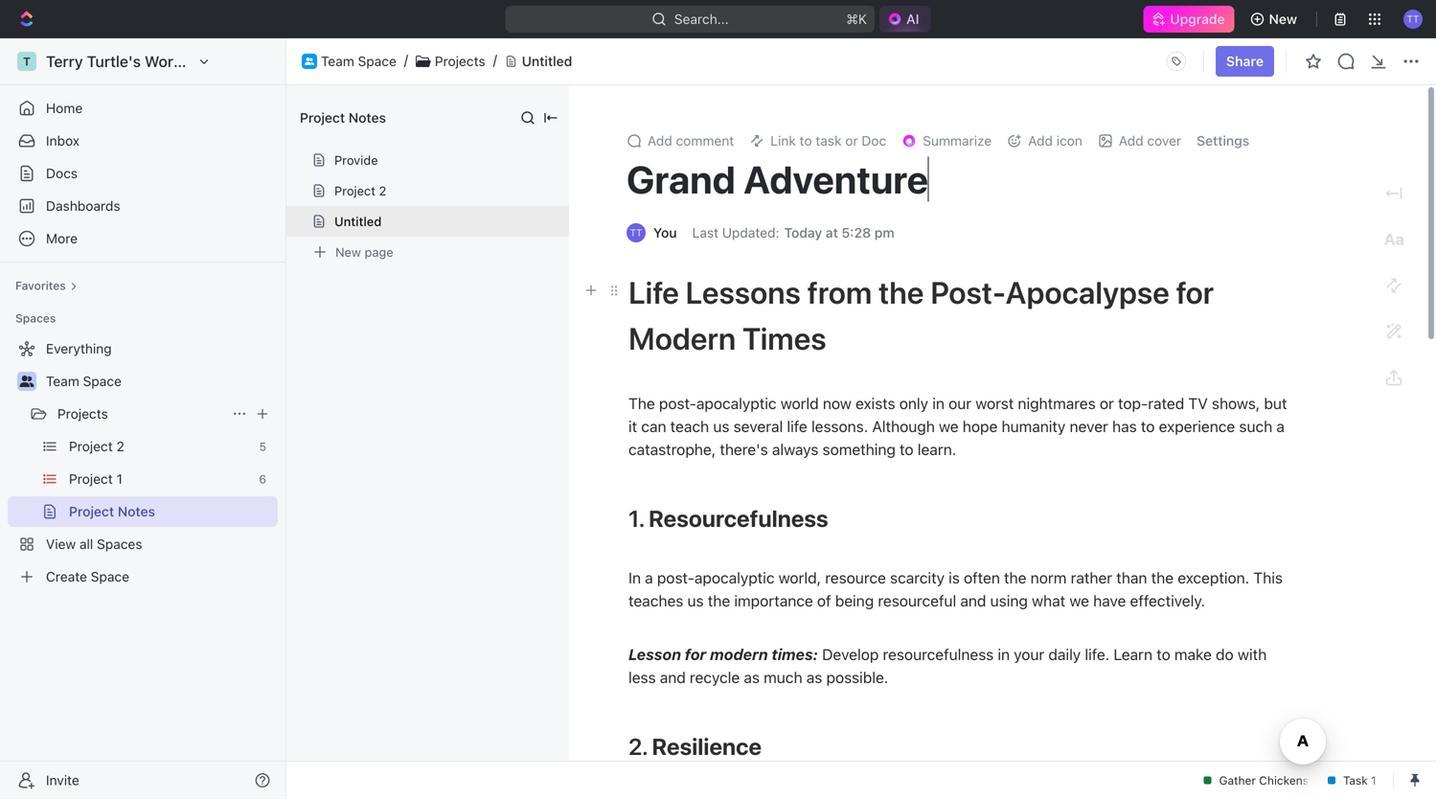 Task type: locate. For each thing, give the bounding box(es) containing it.
resilience
[[652, 733, 762, 760]]

create space
[[46, 569, 129, 585]]

1 horizontal spatial a
[[1277, 417, 1286, 436]]

2 horizontal spatial add
[[1120, 133, 1144, 149]]

a down but
[[1277, 417, 1286, 436]]

1 vertical spatial new
[[336, 245, 361, 259]]

1 horizontal spatial team
[[321, 53, 355, 69]]

as down modern
[[744, 669, 760, 687]]

0 horizontal spatial project 2
[[69, 439, 124, 454]]

project 2 link
[[69, 431, 252, 462]]

tt inside dropdown button
[[1408, 13, 1420, 24]]

hope
[[963, 417, 998, 436]]

we down our
[[940, 417, 959, 436]]

0 vertical spatial new
[[1270, 11, 1298, 27]]

1 vertical spatial 2
[[117, 439, 124, 454]]

0 vertical spatial spaces
[[15, 312, 56, 325]]

1 horizontal spatial project 2
[[335, 184, 387, 198]]

0 vertical spatial a
[[1277, 417, 1286, 436]]

last updated: today at 5:28 pm
[[693, 225, 895, 241]]

0 vertical spatial apocalyptic
[[697, 394, 777, 413]]

learn
[[1114, 646, 1153, 664]]

home
[[46, 100, 83, 116]]

summarize
[[923, 133, 992, 149]]

1 horizontal spatial spaces
[[97, 536, 142, 552]]

add for add icon
[[1029, 133, 1053, 149]]

0 vertical spatial we
[[940, 417, 959, 436]]

1 vertical spatial or
[[1100, 394, 1115, 413]]

space down everything
[[83, 373, 122, 389]]

top-
[[1119, 394, 1149, 413]]

us right the teaches
[[688, 592, 704, 610]]

add left icon
[[1029, 133, 1053, 149]]

and down 'often'
[[961, 592, 987, 610]]

in left our
[[933, 394, 945, 413]]

experience
[[1160, 417, 1236, 436]]

docs link
[[8, 158, 278, 189]]

in left your
[[998, 646, 1010, 664]]

untitled
[[522, 53, 573, 69], [335, 214, 382, 229]]

1 horizontal spatial tt
[[1408, 13, 1420, 24]]

apocalyptic
[[697, 394, 777, 413], [695, 569, 775, 587]]

new
[[1270, 11, 1298, 27], [336, 245, 361, 259]]

rather
[[1071, 569, 1113, 587]]

post- up the teaches
[[658, 569, 695, 587]]

inbox link
[[8, 126, 278, 156]]

1 vertical spatial for
[[685, 646, 707, 664]]

1 horizontal spatial team space
[[321, 53, 397, 69]]

1 horizontal spatial project notes
[[300, 110, 386, 126]]

1 horizontal spatial in
[[998, 646, 1010, 664]]

0 horizontal spatial add
[[648, 133, 673, 149]]

project up project 1
[[69, 439, 113, 454]]

0 horizontal spatial us
[[688, 592, 704, 610]]

apocalyptic inside in a post-apocalyptic world, resource scarcity is often the norm rather than the exception. this teaches us the importance of being resourceful and using what we have effectively.
[[695, 569, 775, 587]]

1 as from the left
[[744, 669, 760, 687]]

apocalyptic up several at right bottom
[[697, 394, 777, 413]]

0 horizontal spatial notes
[[118, 504, 155, 520]]

docs
[[46, 165, 78, 181]]

0 vertical spatial untitled
[[522, 53, 573, 69]]

project 2 inside tree
[[69, 439, 124, 454]]

user group image
[[20, 376, 34, 387]]

of
[[818, 592, 832, 610]]

project 2 down provide
[[335, 184, 387, 198]]

upgrade link
[[1144, 6, 1235, 33]]

1 vertical spatial us
[[688, 592, 704, 610]]

notes inside sidebar navigation
[[118, 504, 155, 520]]

modern
[[629, 320, 736, 357]]

add icon
[[1029, 133, 1083, 149]]

0 horizontal spatial project notes
[[69, 504, 155, 520]]

team space link down everything link
[[46, 366, 274, 397]]

1 horizontal spatial us
[[714, 417, 730, 436]]

0 horizontal spatial as
[[744, 669, 760, 687]]

page
[[365, 245, 394, 259]]

1 vertical spatial in
[[998, 646, 1010, 664]]

new for new
[[1270, 11, 1298, 27]]

notes up view all spaces link
[[118, 504, 155, 520]]

link to task or doc button
[[742, 127, 895, 154]]

2 vertical spatial space
[[91, 569, 129, 585]]

the up effectively.
[[1152, 569, 1174, 587]]

to left make
[[1157, 646, 1171, 664]]

projects inside sidebar navigation
[[58, 406, 108, 422]]

0 horizontal spatial tt
[[630, 227, 643, 238]]

0 horizontal spatial for
[[685, 646, 707, 664]]

1 horizontal spatial projects link
[[435, 53, 486, 69]]

using
[[991, 592, 1028, 610]]

exists
[[856, 394, 896, 413]]

spaces right all
[[97, 536, 142, 552]]

team space right user group image
[[321, 53, 397, 69]]

last
[[693, 225, 719, 241]]

0 horizontal spatial team space
[[46, 373, 122, 389]]

something
[[823, 440, 896, 459]]

0 vertical spatial projects link
[[435, 53, 486, 69]]

develop
[[823, 646, 879, 664]]

1 vertical spatial post-
[[658, 569, 695, 587]]

icon
[[1057, 133, 1083, 149]]

apocalyptic up importance
[[695, 569, 775, 587]]

spaces down favorites
[[15, 312, 56, 325]]

team space link right user group image
[[321, 53, 397, 69]]

0 vertical spatial notes
[[349, 110, 386, 126]]

title text field
[[627, 156, 1292, 202]]

1 vertical spatial space
[[83, 373, 122, 389]]

1 horizontal spatial team space link
[[321, 53, 397, 69]]

0 horizontal spatial and
[[660, 669, 686, 687]]

add for add comment
[[648, 133, 673, 149]]

or left top-
[[1100, 394, 1115, 413]]

there's
[[720, 440, 768, 459]]

we down rather
[[1070, 592, 1090, 610]]

project 2
[[335, 184, 387, 198], [69, 439, 124, 454]]

1 vertical spatial a
[[645, 569, 653, 587]]

doc
[[862, 133, 887, 149]]

add left the cover
[[1120, 133, 1144, 149]]

to
[[800, 133, 812, 149], [1142, 417, 1156, 436], [900, 440, 914, 459], [1157, 646, 1171, 664]]

1 horizontal spatial and
[[961, 592, 987, 610]]

tree inside sidebar navigation
[[8, 334, 278, 592]]

1 vertical spatial project 2
[[69, 439, 124, 454]]

project left 1
[[69, 471, 113, 487]]

new inside "new" button
[[1270, 11, 1298, 27]]

0 horizontal spatial in
[[933, 394, 945, 413]]

tree containing everything
[[8, 334, 278, 592]]

the inside life lessons from the post-apocalypse for modern times
[[879, 274, 925, 311]]

project notes link
[[69, 497, 274, 527]]

team space inside sidebar navigation
[[46, 373, 122, 389]]

0 vertical spatial tt
[[1408, 13, 1420, 24]]

1 horizontal spatial add
[[1029, 133, 1053, 149]]

everything
[[46, 341, 112, 357]]

1 horizontal spatial for
[[1177, 274, 1215, 311]]

new page
[[336, 245, 394, 259]]

new for new page
[[336, 245, 361, 259]]

1 add from the left
[[648, 133, 673, 149]]

0 horizontal spatial projects
[[58, 406, 108, 422]]

0 vertical spatial space
[[358, 53, 397, 69]]

modern
[[710, 646, 768, 664]]

0 vertical spatial team
[[321, 53, 355, 69]]

1 vertical spatial untitled
[[335, 214, 382, 229]]

the
[[629, 394, 655, 413]]

shows,
[[1213, 394, 1261, 413]]

team space
[[321, 53, 397, 69], [46, 373, 122, 389]]

much
[[764, 669, 803, 687]]

is
[[949, 569, 960, 587]]

1 vertical spatial team
[[46, 373, 79, 389]]

5:28
[[842, 225, 872, 241]]

6
[[259, 473, 267, 486]]

0 vertical spatial post-
[[659, 394, 697, 413]]

project down provide
[[335, 184, 376, 198]]

1 horizontal spatial we
[[1070, 592, 1090, 610]]

team right user group icon
[[46, 373, 79, 389]]

project 2 up project 1
[[69, 439, 124, 454]]

1 horizontal spatial 2
[[379, 184, 387, 198]]

2.
[[629, 733, 647, 760]]

us right teach
[[714, 417, 730, 436]]

space down the view all spaces at the left bottom of the page
[[91, 569, 129, 585]]

1 vertical spatial team space
[[46, 373, 122, 389]]

we inside the post-apocalyptic world now exists only in our worst nightmares or top-rated tv shows, but it can teach us several life lessons. although we hope humanity never has to experience such a catastrophe, there's always something to learn.
[[940, 417, 959, 436]]

team space down everything
[[46, 373, 122, 389]]

tt button
[[1399, 4, 1429, 35]]

humanity
[[1002, 417, 1066, 436]]

project 1 link
[[69, 464, 252, 495]]

project notes down 1
[[69, 504, 155, 520]]

0 vertical spatial or
[[846, 133, 859, 149]]

5
[[259, 440, 267, 453]]

add left the comment
[[648, 133, 673, 149]]

spaces inside tree
[[97, 536, 142, 552]]

1 vertical spatial and
[[660, 669, 686, 687]]

new left page
[[336, 245, 361, 259]]

importance
[[735, 592, 814, 610]]

1 vertical spatial projects
[[58, 406, 108, 422]]

team
[[321, 53, 355, 69], [46, 373, 79, 389]]

we
[[940, 417, 959, 436], [1070, 592, 1090, 610]]

2 up 1
[[117, 439, 124, 454]]

search...
[[675, 11, 729, 27]]

or left doc
[[846, 133, 859, 149]]

space right user group image
[[358, 53, 397, 69]]

notes up provide
[[349, 110, 386, 126]]

or inside link to task or doc dropdown button
[[846, 133, 859, 149]]

pm
[[875, 225, 895, 241]]

the right from
[[879, 274, 925, 311]]

ai button
[[880, 6, 931, 33]]

0 vertical spatial team space link
[[321, 53, 397, 69]]

1 horizontal spatial notes
[[349, 110, 386, 126]]

team right user group image
[[321, 53, 355, 69]]

with
[[1238, 646, 1268, 664]]

0 vertical spatial us
[[714, 417, 730, 436]]

1 vertical spatial apocalyptic
[[695, 569, 775, 587]]

life lessons from the post-apocalypse for modern times
[[629, 274, 1221, 357]]

in
[[933, 394, 945, 413], [998, 646, 1010, 664]]

⌘k
[[847, 11, 868, 27]]

0 horizontal spatial or
[[846, 133, 859, 149]]

have
[[1094, 592, 1127, 610]]

space
[[358, 53, 397, 69], [83, 373, 122, 389], [91, 569, 129, 585]]

0 vertical spatial project 2
[[335, 184, 387, 198]]

post- up teach
[[659, 394, 697, 413]]

1 vertical spatial project notes
[[69, 504, 155, 520]]

project notes up provide
[[300, 110, 386, 126]]

post-
[[659, 394, 697, 413], [658, 569, 695, 587]]

0 vertical spatial project notes
[[300, 110, 386, 126]]

0 vertical spatial projects
[[435, 53, 486, 69]]

0 horizontal spatial team space link
[[46, 366, 274, 397]]

in
[[629, 569, 641, 587]]

terry
[[46, 52, 83, 70]]

1 horizontal spatial as
[[807, 669, 823, 687]]

post-
[[931, 274, 1006, 311]]

0 horizontal spatial team
[[46, 373, 79, 389]]

0 horizontal spatial we
[[940, 417, 959, 436]]

several
[[734, 417, 783, 436]]

0 horizontal spatial a
[[645, 569, 653, 587]]

1 vertical spatial spaces
[[97, 536, 142, 552]]

team space for user group icon
[[46, 373, 122, 389]]

to right link
[[800, 133, 812, 149]]

project
[[300, 110, 345, 126], [335, 184, 376, 198], [69, 439, 113, 454], [69, 471, 113, 487], [69, 504, 114, 520]]

as down the times: at the bottom right of page
[[807, 669, 823, 687]]

1 horizontal spatial untitled
[[522, 53, 573, 69]]

us inside the post-apocalyptic world now exists only in our worst nightmares or top-rated tv shows, but it can teach us several life lessons. although we hope humanity never has to experience such a catastrophe, there's always something to learn.
[[714, 417, 730, 436]]

0 horizontal spatial 2
[[117, 439, 124, 454]]

1 vertical spatial we
[[1070, 592, 1090, 610]]

3 add from the left
[[1120, 133, 1144, 149]]

such
[[1240, 417, 1273, 436]]

1
[[117, 471, 123, 487]]

project up the view all spaces at the left bottom of the page
[[69, 504, 114, 520]]

0 vertical spatial in
[[933, 394, 945, 413]]

1 vertical spatial team space link
[[46, 366, 274, 397]]

team inside sidebar navigation
[[46, 373, 79, 389]]

1.
[[629, 505, 644, 532]]

1 vertical spatial tt
[[630, 227, 643, 238]]

1 vertical spatial notes
[[118, 504, 155, 520]]

apocalyptic inside the post-apocalyptic world now exists only in our worst nightmares or top-rated tv shows, but it can teach us several life lessons. although we hope humanity never has to experience such a catastrophe, there's always something to learn.
[[697, 394, 777, 413]]

0 horizontal spatial new
[[336, 245, 361, 259]]

to inside dropdown button
[[800, 133, 812, 149]]

in a post-apocalyptic world, resource scarcity is often the norm rather than the exception. this teaches us the importance of being resourceful and using what we have effectively.
[[629, 569, 1288, 610]]

life.
[[1086, 646, 1110, 664]]

new right upgrade
[[1270, 11, 1298, 27]]

lesson
[[629, 646, 682, 664]]

and down lesson
[[660, 669, 686, 687]]

1 horizontal spatial or
[[1100, 394, 1115, 413]]

post- inside in a post-apocalyptic world, resource scarcity is often the norm rather than the exception. this teaches us the importance of being resourceful and using what we have effectively.
[[658, 569, 695, 587]]

or inside the post-apocalyptic world now exists only in our worst nightmares or top-rated tv shows, but it can teach us several life lessons. although we hope humanity never has to experience such a catastrophe, there's always something to learn.
[[1100, 394, 1115, 413]]

at
[[826, 225, 839, 241]]

0 vertical spatial and
[[961, 592, 987, 610]]

team space link
[[321, 53, 397, 69], [46, 366, 274, 397]]

resourcefulness
[[649, 505, 829, 532]]

2 add from the left
[[1029, 133, 1053, 149]]

1 vertical spatial projects link
[[58, 399, 224, 429]]

0 vertical spatial team space
[[321, 53, 397, 69]]

2 up page
[[379, 184, 387, 198]]

times:
[[772, 646, 819, 664]]

0 vertical spatial for
[[1177, 274, 1215, 311]]

a right in
[[645, 569, 653, 587]]

1 horizontal spatial new
[[1270, 11, 1298, 27]]

0 horizontal spatial untitled
[[335, 214, 382, 229]]

a
[[1277, 417, 1286, 436], [645, 569, 653, 587]]

tree
[[8, 334, 278, 592]]



Task type: vqa. For each thing, say whether or not it's contained in the screenshot.
the bottommost TEAM SPACE link
yes



Task type: describe. For each thing, give the bounding box(es) containing it.
resourcefulness
[[883, 646, 994, 664]]

team for user group icon
[[46, 373, 79, 389]]

teach
[[671, 417, 710, 436]]

life
[[787, 417, 808, 436]]

more button
[[8, 223, 278, 254]]

norm
[[1031, 569, 1067, 587]]

only
[[900, 394, 929, 413]]

it
[[629, 417, 638, 436]]

being
[[836, 592, 874, 610]]

1 horizontal spatial projects
[[435, 53, 486, 69]]

the post-apocalyptic world now exists only in our worst nightmares or top-rated tv shows, but it can teach us several life lessons. although we hope humanity never has to experience such a catastrophe, there's always something to learn.
[[629, 394, 1292, 459]]

lessons.
[[812, 417, 869, 436]]

learn.
[[918, 440, 957, 459]]

project for project 1 link
[[69, 471, 113, 487]]

exception.
[[1178, 569, 1250, 587]]

can
[[642, 417, 667, 436]]

untitled for share
[[522, 53, 573, 69]]

today
[[785, 225, 823, 241]]

view all spaces link
[[8, 529, 274, 560]]

create space link
[[8, 562, 274, 592]]

project 1
[[69, 471, 123, 487]]

we inside in a post-apocalyptic world, resource scarcity is often the norm rather than the exception. this teaches us the importance of being resourceful and using what we have effectively.
[[1070, 592, 1090, 610]]

the up lesson for modern times:
[[708, 592, 731, 610]]

and inside in a post-apocalyptic world, resource scarcity is often the norm rather than the exception. this teaches us the importance of being resourceful and using what we have effectively.
[[961, 592, 987, 610]]

scarcity
[[891, 569, 945, 587]]

times
[[743, 320, 827, 357]]

less
[[629, 669, 656, 687]]

add cover
[[1120, 133, 1182, 149]]

to down 'although'
[[900, 440, 914, 459]]

turtle's
[[87, 52, 141, 70]]

team space for user group image
[[321, 53, 397, 69]]

view all spaces
[[46, 536, 142, 552]]

from
[[808, 274, 873, 311]]

1. resourcefulness
[[629, 505, 829, 532]]

settings
[[1197, 133, 1250, 149]]

dashboards
[[46, 198, 120, 214]]

do
[[1217, 646, 1234, 664]]

you
[[654, 225, 677, 241]]

our
[[949, 394, 972, 413]]

0 horizontal spatial spaces
[[15, 312, 56, 325]]

possible.
[[827, 669, 889, 687]]

invite
[[46, 773, 79, 788]]

cover
[[1148, 133, 1182, 149]]

comment
[[676, 133, 735, 149]]

rated
[[1149, 394, 1185, 413]]

home link
[[8, 93, 278, 124]]

often
[[964, 569, 1001, 587]]

catastrophe,
[[629, 440, 716, 459]]

in inside the post-apocalyptic world now exists only in our worst nightmares or top-rated tv shows, but it can teach us several life lessons. although we hope humanity never has to experience such a catastrophe, there's always something to learn.
[[933, 394, 945, 413]]

new button
[[1243, 4, 1310, 35]]

dropdown menu image
[[1162, 46, 1192, 77]]

project for the project 2 link
[[69, 439, 113, 454]]

team for user group image
[[321, 53, 355, 69]]

although
[[873, 417, 935, 436]]

in inside develop resourcefulness in your daily life. learn to make do with less and recycle as much as possible.
[[998, 646, 1010, 664]]

world
[[781, 394, 819, 413]]

everything link
[[8, 334, 274, 364]]

and inside develop resourcefulness in your daily life. learn to make do with less and recycle as much as possible.
[[660, 669, 686, 687]]

all
[[79, 536, 93, 552]]

dashboards link
[[8, 191, 278, 221]]

0 vertical spatial 2
[[379, 184, 387, 198]]

inbox
[[46, 133, 80, 149]]

user group image
[[305, 57, 314, 65]]

daily
[[1049, 646, 1082, 664]]

project up provide
[[300, 110, 345, 126]]

untitled for new page
[[335, 214, 382, 229]]

to inside develop resourcefulness in your daily life. learn to make do with less and recycle as much as possible.
[[1157, 646, 1171, 664]]

life
[[629, 274, 679, 311]]

for inside life lessons from the post-apocalypse for modern times
[[1177, 274, 1215, 311]]

2 inside sidebar navigation
[[117, 439, 124, 454]]

project for project notes link
[[69, 504, 114, 520]]

2. resilience
[[629, 733, 762, 760]]

a inside in a post-apocalyptic world, resource scarcity is often the norm rather than the exception. this teaches us the importance of being resourceful and using what we have effectively.
[[645, 569, 653, 587]]

add for add cover
[[1120, 133, 1144, 149]]

lesson for modern times:
[[629, 646, 819, 664]]

updated:
[[723, 225, 780, 241]]

summarize button
[[895, 127, 1000, 154]]

sidebar navigation
[[0, 38, 290, 800]]

space for user group image
[[358, 53, 397, 69]]

team space link for user group icon
[[46, 366, 274, 397]]

view
[[46, 536, 76, 552]]

terry turtle's workspace, , element
[[17, 52, 36, 71]]

effectively.
[[1131, 592, 1206, 610]]

nightmares
[[1018, 394, 1096, 413]]

a inside the post-apocalyptic world now exists only in our worst nightmares or top-rated tv shows, but it can teach us several life lessons. although we hope humanity never has to experience such a catastrophe, there's always something to learn.
[[1277, 417, 1286, 436]]

teaches
[[629, 592, 684, 610]]

t
[[23, 55, 31, 68]]

space for user group icon
[[83, 373, 122, 389]]

apocalypse
[[1006, 274, 1170, 311]]

project notes inside project notes link
[[69, 504, 155, 520]]

us inside in a post-apocalyptic world, resource scarcity is often the norm rather than the exception. this teaches us the importance of being resourceful and using what we have effectively.
[[688, 592, 704, 610]]

2 as from the left
[[807, 669, 823, 687]]

0 horizontal spatial projects link
[[58, 399, 224, 429]]

provide
[[335, 153, 378, 167]]

the up using
[[1005, 569, 1027, 587]]

task
[[816, 133, 842, 149]]

to right has
[[1142, 417, 1156, 436]]

more
[[46, 231, 78, 246]]

post- inside the post-apocalyptic world now exists only in our worst nightmares or top-rated tv shows, but it can teach us several life lessons. although we hope humanity never has to experience such a catastrophe, there's always something to learn.
[[659, 394, 697, 413]]

never
[[1070, 417, 1109, 436]]

your
[[1014, 646, 1045, 664]]

upgrade
[[1171, 11, 1226, 27]]

share
[[1227, 53, 1264, 69]]

than
[[1117, 569, 1148, 587]]

link
[[771, 133, 796, 149]]

add comment
[[648, 133, 735, 149]]

this
[[1254, 569, 1284, 587]]

team space link for user group image
[[321, 53, 397, 69]]

what
[[1032, 592, 1066, 610]]

ai
[[907, 11, 920, 27]]

resourceful
[[878, 592, 957, 610]]

now
[[823, 394, 852, 413]]



